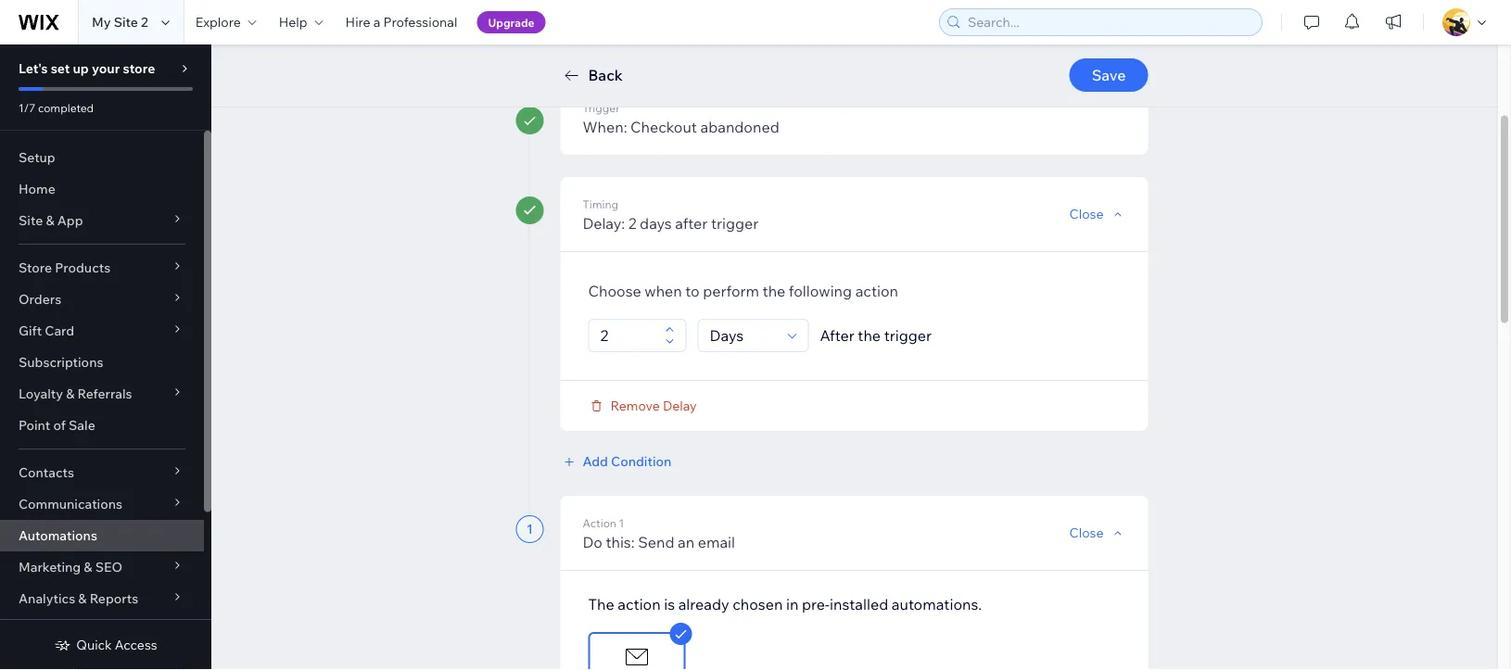 Task type: describe. For each thing, give the bounding box(es) containing it.
setup link
[[0, 142, 204, 173]]

new
[[917, 30, 942, 46]]

timing delay: 2 days after trigger
[[583, 198, 759, 233]]

point of sale link
[[0, 410, 204, 441]]

let's set up your store
[[19, 60, 155, 77]]

delay:
[[583, 214, 625, 233]]

1 horizontal spatial pre-
[[802, 595, 830, 614]]

1 you from the left
[[809, 0, 831, 13]]

category image
[[623, 644, 651, 671]]

2 for delay:
[[629, 214, 637, 233]]

let's
[[19, 60, 48, 77]]

days
[[640, 214, 672, 233]]

duplicate
[[693, 30, 749, 46]]

sidebar element
[[0, 45, 211, 671]]

send
[[638, 533, 675, 552]]

professional
[[384, 14, 458, 30]]

subscriptions link
[[0, 347, 204, 378]]

more inside this automation was pre-installed for you and you can only edit some parts of the action. for more options, duplicate this automation or create a new one.
[[607, 30, 638, 46]]

referrals
[[77, 386, 132, 402]]

add
[[583, 454, 608, 470]]

loyalty & referrals
[[19, 386, 132, 402]]

0 horizontal spatial action
[[618, 595, 661, 614]]

this automation was pre-installed for you and you can only edit some parts of the action. for more options, duplicate this automation or create a new one.
[[584, 0, 1047, 46]]

one.
[[945, 30, 970, 46]]

gift card
[[19, 323, 74, 339]]

this
[[752, 30, 775, 46]]

& for marketing
[[84, 559, 92, 576]]

do
[[583, 533, 603, 552]]

my site 2
[[92, 14, 148, 30]]

1 inside the action 1 do this: send an email
[[619, 517, 625, 531]]

hire a professional
[[346, 14, 458, 30]]

perform
[[703, 282, 760, 301]]

help button
[[268, 0, 334, 45]]

when
[[645, 282, 682, 301]]

contacts
[[19, 465, 74, 481]]

set
[[51, 60, 70, 77]]

when:
[[583, 118, 627, 136]]

of inside sidebar element
[[53, 417, 66, 434]]

in
[[786, 595, 799, 614]]

email
[[698, 533, 736, 552]]

save
[[1092, 66, 1126, 84]]

automations.
[[892, 595, 982, 614]]

my
[[92, 14, 111, 30]]

and
[[834, 0, 857, 13]]

sale
[[69, 417, 95, 434]]

communications
[[19, 496, 122, 512]]

analytics
[[19, 591, 75, 607]]

an
[[678, 533, 695, 552]]

& for site
[[46, 212, 54, 229]]

point of sale
[[19, 417, 95, 434]]

learn more
[[973, 30, 1042, 46]]

timing
[[583, 198, 619, 211]]

remove delay
[[611, 398, 697, 414]]

quick access
[[76, 637, 157, 653]]

action
[[583, 517, 617, 531]]

explore
[[195, 14, 241, 30]]

up
[[73, 60, 89, 77]]

0 horizontal spatial a
[[374, 14, 381, 30]]

is
[[664, 595, 675, 614]]

setup
[[19, 149, 55, 166]]

back
[[588, 66, 623, 84]]

some
[[965, 0, 998, 13]]

hire
[[346, 14, 371, 30]]

remove delay button
[[588, 398, 697, 415]]

back button
[[561, 64, 623, 86]]

after
[[676, 214, 708, 233]]

store products button
[[0, 252, 204, 284]]

gift
[[19, 323, 42, 339]]

1 horizontal spatial installed
[[830, 595, 889, 614]]

close for do this: send an email
[[1070, 525, 1104, 541]]

1 vertical spatial trigger
[[884, 326, 932, 345]]

store
[[19, 260, 52, 276]]

choose
[[588, 282, 642, 301]]

app
[[57, 212, 83, 229]]

upgrade
[[488, 15, 535, 29]]

options,
[[641, 30, 690, 46]]

for
[[789, 0, 806, 13]]

edit
[[938, 0, 962, 13]]

or
[[850, 30, 863, 46]]

gift card button
[[0, 315, 204, 347]]

after
[[820, 326, 855, 345]]

choose when to perform the following action
[[588, 282, 899, 301]]

marketing & seo button
[[0, 552, 204, 583]]

communications button
[[0, 489, 204, 520]]

trigger inside timing delay: 2 days after trigger
[[711, 214, 759, 233]]

learn more link
[[973, 30, 1042, 46]]



Task type: vqa. For each thing, say whether or not it's contained in the screenshot.
Let's set up your store
yes



Task type: locate. For each thing, give the bounding box(es) containing it.
& left app
[[46, 212, 54, 229]]

trigger
[[711, 214, 759, 233], [884, 326, 932, 345]]

1/7 completed
[[19, 101, 94, 115]]

1 horizontal spatial a
[[907, 30, 914, 46]]

action up after the trigger
[[856, 282, 899, 301]]

0 vertical spatial 2
[[141, 14, 148, 30]]

point
[[19, 417, 50, 434]]

a right hire
[[374, 14, 381, 30]]

close button for delay: 2 days after trigger
[[1070, 206, 1126, 223]]

automations link
[[0, 520, 204, 552]]

already
[[679, 595, 730, 614]]

2 left days
[[629, 214, 637, 233]]

& inside marketing & seo popup button
[[84, 559, 92, 576]]

1 horizontal spatial site
[[114, 14, 138, 30]]

1 horizontal spatial of
[[1035, 0, 1047, 13]]

1 horizontal spatial 1
[[619, 517, 625, 531]]

2 for site
[[141, 14, 148, 30]]

a left 'new'
[[907, 30, 914, 46]]

& inside loyalty & referrals dropdown button
[[66, 386, 75, 402]]

quick access button
[[54, 637, 157, 654]]

loyalty & referrals button
[[0, 378, 204, 410]]

the inside this automation was pre-installed for you and you can only edit some parts of the action. for more options, duplicate this automation or create a new one.
[[584, 13, 604, 29]]

home
[[19, 181, 55, 197]]

action
[[856, 282, 899, 301], [618, 595, 661, 614]]

1 horizontal spatial trigger
[[884, 326, 932, 345]]

abandoned
[[701, 118, 780, 136]]

store products
[[19, 260, 111, 276]]

0 horizontal spatial of
[[53, 417, 66, 434]]

this:
[[606, 533, 635, 552]]

reports
[[90, 591, 138, 607]]

1 close from the top
[[1070, 206, 1104, 222]]

site down home
[[19, 212, 43, 229]]

0 vertical spatial close
[[1070, 206, 1104, 222]]

for
[[584, 30, 604, 46]]

automations
[[19, 528, 97, 544]]

1 vertical spatial 2
[[629, 214, 637, 233]]

the down this
[[584, 13, 604, 29]]

& inside analytics & reports popup button
[[78, 591, 87, 607]]

seo
[[95, 559, 123, 576]]

of left 'sale'
[[53, 417, 66, 434]]

access
[[115, 637, 157, 653]]

save button
[[1070, 58, 1149, 92]]

1 horizontal spatial 2
[[629, 214, 637, 233]]

2 close from the top
[[1070, 525, 1104, 541]]

1 horizontal spatial the
[[763, 282, 786, 301]]

2 you from the left
[[860, 0, 882, 13]]

0 horizontal spatial more
[[607, 30, 638, 46]]

& left seo
[[84, 559, 92, 576]]

2 more from the left
[[1011, 30, 1042, 46]]

only
[[909, 0, 935, 13]]

1 vertical spatial automation
[[777, 30, 847, 46]]

1 horizontal spatial action
[[856, 282, 899, 301]]

orders button
[[0, 284, 204, 315]]

1 vertical spatial the
[[763, 282, 786, 301]]

Search... field
[[963, 9, 1257, 35]]

following
[[789, 282, 852, 301]]

0 vertical spatial pre-
[[710, 0, 735, 13]]

close button for do this: send an email
[[1070, 525, 1126, 542]]

0 horizontal spatial trigger
[[711, 214, 759, 233]]

upgrade button
[[477, 11, 546, 33]]

a inside this automation was pre-installed for you and you can only edit some parts of the action. for more options, duplicate this automation or create a new one.
[[907, 30, 914, 46]]

action.
[[607, 13, 648, 29]]

0 horizontal spatial site
[[19, 212, 43, 229]]

automation down the for
[[777, 30, 847, 46]]

more down 'parts'
[[1011, 30, 1042, 46]]

you right the for
[[809, 0, 831, 13]]

marketing & seo
[[19, 559, 123, 576]]

site & app
[[19, 212, 83, 229]]

of right 'parts'
[[1035, 0, 1047, 13]]

0 horizontal spatial pre-
[[710, 0, 735, 13]]

1 vertical spatial action
[[618, 595, 661, 614]]

1 vertical spatial installed
[[830, 595, 889, 614]]

store
[[123, 60, 155, 77]]

pre- right was
[[710, 0, 735, 13]]

0 vertical spatial automation
[[612, 0, 681, 13]]

parts
[[1001, 0, 1032, 13]]

0 vertical spatial of
[[1035, 0, 1047, 13]]

0 vertical spatial action
[[856, 282, 899, 301]]

marketing
[[19, 559, 81, 576]]

home link
[[0, 173, 204, 205]]

0 vertical spatial site
[[114, 14, 138, 30]]

1 vertical spatial close button
[[1070, 525, 1126, 542]]

quick
[[76, 637, 112, 653]]

1 horizontal spatial more
[[1011, 30, 1042, 46]]

you left the can at the top right of the page
[[860, 0, 882, 13]]

close
[[1070, 206, 1104, 222], [1070, 525, 1104, 541]]

site & app button
[[0, 205, 204, 237]]

1 horizontal spatial automation
[[777, 30, 847, 46]]

chosen
[[733, 595, 783, 614]]

of inside this automation was pre-installed for you and you can only edit some parts of the action. for more options, duplicate this automation or create a new one.
[[1035, 0, 1047, 13]]

0 horizontal spatial 2
[[141, 14, 148, 30]]

2 horizontal spatial the
[[858, 326, 881, 345]]

subscriptions
[[19, 354, 103, 371]]

1 vertical spatial close
[[1070, 525, 1104, 541]]

you
[[809, 0, 831, 13], [860, 0, 882, 13]]

pre- inside this automation was pre-installed for you and you can only edit some parts of the action. for more options, duplicate this automation or create a new one.
[[710, 0, 735, 13]]

installed inside this automation was pre-installed for you and you can only edit some parts of the action. for more options, duplicate this automation or create a new one.
[[735, 0, 786, 13]]

to
[[686, 282, 700, 301]]

pre- right the in
[[802, 595, 830, 614]]

the right after
[[858, 326, 881, 345]]

0 horizontal spatial you
[[809, 0, 831, 13]]

&
[[46, 212, 54, 229], [66, 386, 75, 402], [84, 559, 92, 576], [78, 591, 87, 607]]

0 horizontal spatial 1
[[527, 521, 533, 537]]

analytics & reports
[[19, 591, 138, 607]]

0 horizontal spatial the
[[584, 13, 604, 29]]

was
[[684, 0, 707, 13]]

remove
[[611, 398, 660, 414]]

1 vertical spatial pre-
[[802, 595, 830, 614]]

add condition button
[[561, 454, 672, 470]]

1 vertical spatial site
[[19, 212, 43, 229]]

contacts button
[[0, 457, 204, 489]]

installed right the in
[[830, 595, 889, 614]]

site right my
[[114, 14, 138, 30]]

orders
[[19, 291, 61, 307]]

completed
[[38, 101, 94, 115]]

learn
[[973, 30, 1008, 46]]

2 inside timing delay: 2 days after trigger
[[629, 214, 637, 233]]

products
[[55, 260, 111, 276]]

can
[[885, 0, 907, 13]]

close for delay: 2 days after trigger
[[1070, 206, 1104, 222]]

None field
[[704, 320, 782, 352]]

card
[[45, 323, 74, 339]]

0 horizontal spatial automation
[[612, 0, 681, 13]]

the right perform
[[763, 282, 786, 301]]

add condition
[[583, 454, 672, 470]]

trigger when: checkout abandoned
[[583, 101, 780, 136]]

2
[[141, 14, 148, 30], [629, 214, 637, 233]]

1 close button from the top
[[1070, 206, 1126, 223]]

0 vertical spatial close button
[[1070, 206, 1126, 223]]

0 vertical spatial installed
[[735, 0, 786, 13]]

the
[[588, 595, 615, 614]]

1 vertical spatial of
[[53, 417, 66, 434]]

site inside dropdown button
[[19, 212, 43, 229]]

the action is already chosen in pre-installed automations.
[[588, 595, 982, 614]]

loyalty
[[19, 386, 63, 402]]

& left reports
[[78, 591, 87, 607]]

2 close button from the top
[[1070, 525, 1126, 542]]

create
[[865, 30, 904, 46]]

1 up this:
[[619, 517, 625, 531]]

1 horizontal spatial you
[[860, 0, 882, 13]]

trigger
[[583, 101, 620, 115]]

installed up this
[[735, 0, 786, 13]]

& inside site & app dropdown button
[[46, 212, 54, 229]]

2 right my
[[141, 14, 148, 30]]

0 vertical spatial the
[[584, 13, 604, 29]]

checkout
[[631, 118, 697, 136]]

your
[[92, 60, 120, 77]]

1 more from the left
[[607, 30, 638, 46]]

None number field
[[595, 320, 660, 352]]

automation
[[612, 0, 681, 13], [777, 30, 847, 46]]

automation up action.
[[612, 0, 681, 13]]

& right loyalty
[[66, 386, 75, 402]]

0 horizontal spatial installed
[[735, 0, 786, 13]]

the
[[584, 13, 604, 29], [763, 282, 786, 301], [858, 326, 881, 345]]

& for analytics
[[78, 591, 87, 607]]

action left is
[[618, 595, 661, 614]]

more down action.
[[607, 30, 638, 46]]

0 vertical spatial trigger
[[711, 214, 759, 233]]

1 left do
[[527, 521, 533, 537]]

& for loyalty
[[66, 386, 75, 402]]

2 vertical spatial the
[[858, 326, 881, 345]]

of
[[1035, 0, 1047, 13], [53, 417, 66, 434]]

this
[[584, 0, 609, 13]]



